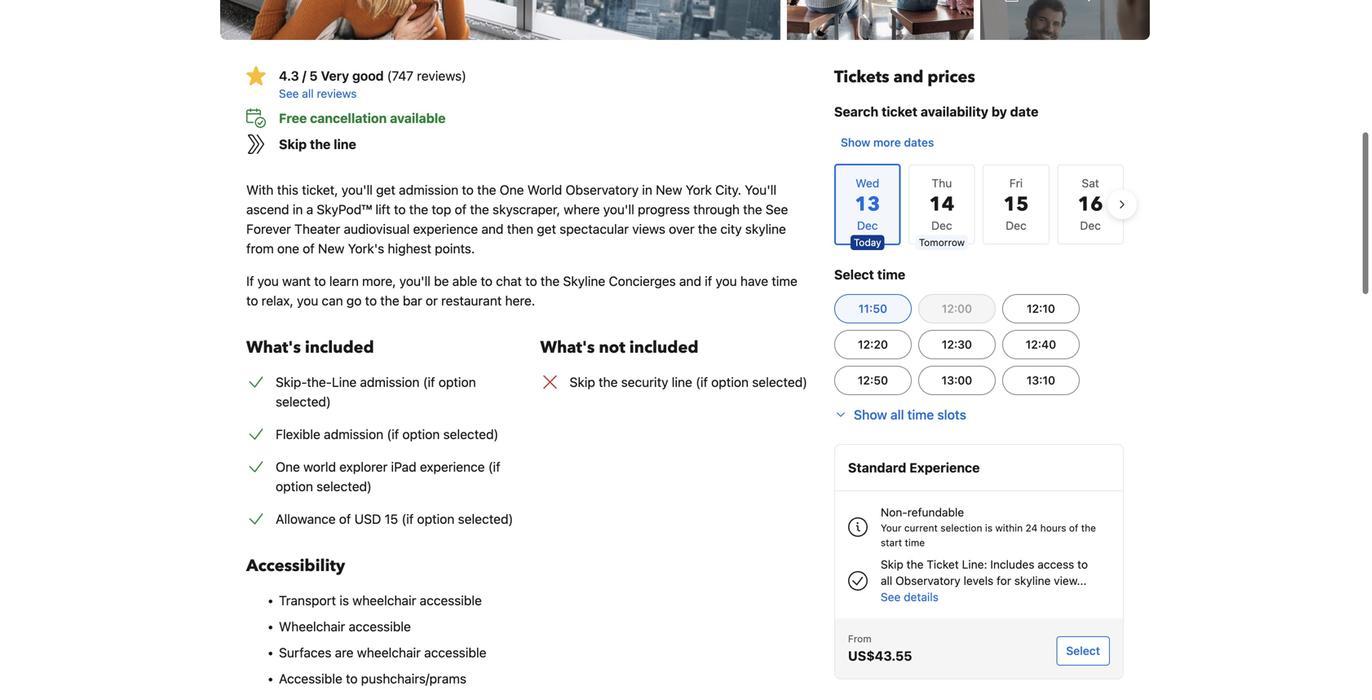 Task type: locate. For each thing, give the bounding box(es) containing it.
admission up top
[[399, 182, 458, 198]]

0 vertical spatial line
[[334, 137, 356, 152]]

option inside skip-the-line admission (if option selected)
[[439, 375, 476, 390]]

free cancellation available
[[279, 111, 446, 126]]

1 vertical spatial is
[[339, 593, 349, 609]]

observatory inside 'with this ticket, you'll get admission to the one world observatory in new york city. you'll ascend in a skypod™ lift to the top of the skyscraper, where you'll progress through the see forever theater audiovisual experience and then get spectacular views over the city skyline from one of new york's highest points.'
[[566, 182, 639, 198]]

skyline down includes
[[1014, 575, 1051, 588]]

1 vertical spatial accessible
[[349, 619, 411, 635]]

1 horizontal spatial in
[[642, 182, 652, 198]]

non-
[[881, 506, 907, 519]]

line right security on the bottom left of page
[[672, 375, 692, 390]]

1 horizontal spatial is
[[985, 523, 993, 534]]

0 vertical spatial select
[[834, 267, 874, 283]]

and left if
[[679, 274, 701, 289]]

0 horizontal spatial in
[[293, 202, 303, 217]]

0 horizontal spatial skyline
[[745, 221, 786, 237]]

1 vertical spatial admission
[[360, 375, 420, 390]]

of right top
[[455, 202, 467, 217]]

2 what's from the left
[[540, 337, 595, 359]]

get up lift
[[376, 182, 395, 198]]

2 horizontal spatial skip
[[881, 558, 903, 572]]

what's left not
[[540, 337, 595, 359]]

1 horizontal spatial see
[[766, 202, 788, 217]]

experience down top
[[413, 221, 478, 237]]

1 vertical spatial observatory
[[896, 575, 961, 588]]

(if
[[423, 375, 435, 390], [696, 375, 708, 390], [387, 427, 399, 442], [488, 460, 500, 475], [402, 512, 414, 527]]

1 included from the left
[[305, 337, 374, 359]]

to right lift
[[394, 202, 406, 217]]

show more dates button
[[834, 128, 941, 157]]

2 horizontal spatial dec
[[1080, 219, 1101, 232]]

views
[[632, 221, 665, 237]]

1 horizontal spatial skyline
[[1014, 575, 1051, 588]]

1 vertical spatial experience
[[420, 460, 485, 475]]

time right have
[[772, 274, 797, 289]]

from
[[848, 634, 872, 645]]

one
[[500, 182, 524, 198], [276, 460, 300, 475]]

0 vertical spatial you'll
[[342, 182, 373, 198]]

surfaces
[[279, 645, 331, 661]]

accessible for is
[[420, 593, 482, 609]]

1 horizontal spatial line
[[672, 375, 692, 390]]

show down 12:50
[[854, 407, 887, 423]]

region
[[821, 157, 1137, 252]]

4.3
[[279, 68, 299, 84]]

allowance
[[276, 512, 336, 527]]

dec down fri
[[1006, 219, 1027, 232]]

standard experience
[[848, 460, 980, 476]]

1 horizontal spatial observatory
[[896, 575, 961, 588]]

0 vertical spatial observatory
[[566, 182, 639, 198]]

wheelchair up accessible to pushchairs/prams
[[357, 645, 421, 661]]

show all time slots
[[854, 407, 966, 423]]

1 vertical spatial skip
[[570, 375, 595, 390]]

1 horizontal spatial dec
[[1006, 219, 1027, 232]]

see inside skip the ticket line: includes access to all observatory levels for skyline view... see details
[[881, 591, 901, 604]]

2 horizontal spatial and
[[894, 66, 924, 88]]

0 vertical spatial wheelchair
[[352, 593, 416, 609]]

one left the world
[[276, 460, 300, 475]]

is
[[985, 523, 993, 534], [339, 593, 349, 609]]

see down 4.3
[[279, 87, 299, 100]]

the left ticket
[[907, 558, 924, 572]]

1 vertical spatial skyline
[[1014, 575, 1051, 588]]

what's included
[[246, 337, 374, 359]]

select for select
[[1066, 645, 1100, 658]]

of
[[455, 202, 467, 217], [303, 241, 315, 256], [339, 512, 351, 527], [1069, 523, 1078, 534]]

dec for 16
[[1080, 219, 1101, 232]]

over
[[669, 221, 695, 237]]

1 vertical spatial new
[[318, 241, 344, 256]]

0 horizontal spatial is
[[339, 593, 349, 609]]

time left slots
[[907, 407, 934, 423]]

from
[[246, 241, 274, 256]]

search
[[834, 104, 878, 119]]

selected) for skip the security line (if option selected)
[[752, 375, 807, 390]]

15
[[1004, 191, 1029, 218], [385, 512, 398, 527]]

(if inside skip-the-line admission (if option selected)
[[423, 375, 435, 390]]

2 vertical spatial and
[[679, 274, 701, 289]]

show more dates
[[841, 136, 934, 149]]

16
[[1078, 191, 1103, 218]]

12:20
[[858, 338, 888, 351]]

sat 16 dec
[[1078, 177, 1103, 232]]

0 vertical spatial 15
[[1004, 191, 1029, 218]]

you
[[257, 274, 279, 289], [716, 274, 737, 289], [297, 293, 318, 309]]

2 vertical spatial see
[[881, 591, 901, 604]]

selected) for skip-the-line admission (if option selected)
[[276, 394, 331, 410]]

1 vertical spatial in
[[293, 202, 303, 217]]

where
[[564, 202, 600, 217]]

selected)
[[752, 375, 807, 390], [276, 394, 331, 410], [443, 427, 499, 442], [316, 479, 372, 495], [458, 512, 513, 527]]

all inside button
[[890, 407, 904, 423]]

skip for skip the security line (if option selected)
[[570, 375, 595, 390]]

0 horizontal spatial dec
[[931, 219, 952, 232]]

observatory inside skip the ticket line: includes access to all observatory levels for skyline view... see details
[[896, 575, 961, 588]]

1 horizontal spatial what's
[[540, 337, 595, 359]]

admission right line
[[360, 375, 420, 390]]

0 vertical spatial experience
[[413, 221, 478, 237]]

and
[[894, 66, 924, 88], [481, 221, 504, 237], [679, 274, 701, 289]]

thu
[[932, 177, 952, 190]]

new down theater
[[318, 241, 344, 256]]

skip
[[279, 137, 307, 152], [570, 375, 595, 390], [881, 558, 903, 572]]

ticket,
[[302, 182, 338, 198]]

to up points.
[[462, 182, 474, 198]]

select down view...
[[1066, 645, 1100, 658]]

of left usd in the left bottom of the page
[[339, 512, 351, 527]]

to up "can" on the left top of the page
[[314, 274, 326, 289]]

what's for what's not included
[[540, 337, 595, 359]]

0 vertical spatial skip
[[279, 137, 307, 152]]

select inside the select button
[[1066, 645, 1100, 658]]

2 vertical spatial accessible
[[424, 645, 486, 661]]

0 horizontal spatial what's
[[246, 337, 301, 359]]

1 horizontal spatial you
[[297, 293, 318, 309]]

0 horizontal spatial get
[[376, 182, 395, 198]]

in up progress at top
[[642, 182, 652, 198]]

to up view...
[[1077, 558, 1088, 572]]

surfaces are wheelchair accessible
[[279, 645, 486, 661]]

skip the security line (if option selected)
[[570, 375, 807, 390]]

show inside show all time slots button
[[854, 407, 887, 423]]

/
[[302, 68, 306, 84]]

explorer
[[339, 460, 388, 475]]

1 dec from the left
[[931, 219, 952, 232]]

12:40
[[1026, 338, 1056, 351]]

top
[[432, 202, 451, 217]]

transport
[[279, 593, 336, 609]]

time down current
[[905, 537, 925, 549]]

and inside 'with this ticket, you'll get admission to the one world observatory in new york city. you'll ascend in a skypod™ lift to the top of the skyscraper, where you'll progress through the see forever theater audiovisual experience and then get spectacular views over the city skyline from one of new york's highest points.'
[[481, 221, 504, 237]]

2 vertical spatial you'll
[[399, 274, 431, 289]]

observatory up where
[[566, 182, 639, 198]]

the inside skip the ticket line: includes access to all observatory levels for skyline view... see details
[[907, 558, 924, 572]]

one inside 'with this ticket, you'll get admission to the one world observatory in new york city. you'll ascend in a skypod™ lift to the top of the skyscraper, where you'll progress through the see forever theater audiovisual experience and then get spectacular views over the city skyline from one of new york's highest points.'
[[500, 182, 524, 198]]

the left top
[[409, 202, 428, 217]]

the down you'll
[[743, 202, 762, 217]]

0 horizontal spatial included
[[305, 337, 374, 359]]

1 vertical spatial all
[[890, 407, 904, 423]]

0 vertical spatial see
[[279, 87, 299, 100]]

what's up the skip-
[[246, 337, 301, 359]]

1 vertical spatial one
[[276, 460, 300, 475]]

all
[[302, 87, 314, 100], [890, 407, 904, 423], [881, 575, 892, 588]]

skip the line
[[279, 137, 356, 152]]

1 vertical spatial show
[[854, 407, 887, 423]]

of inside non-refundable your current selection is within 24 hours of the start time
[[1069, 523, 1078, 534]]

select up 11:50
[[834, 267, 874, 283]]

start
[[881, 537, 902, 549]]

ticket
[[882, 104, 918, 119]]

1 horizontal spatial one
[[500, 182, 524, 198]]

a
[[306, 202, 313, 217]]

0 vertical spatial show
[[841, 136, 870, 149]]

chat
[[496, 274, 522, 289]]

details
[[904, 591, 939, 604]]

included up line
[[305, 337, 374, 359]]

new
[[656, 182, 682, 198], [318, 241, 344, 256]]

1 vertical spatial wheelchair
[[357, 645, 421, 661]]

1 horizontal spatial select
[[1066, 645, 1100, 658]]

1 horizontal spatial skip
[[570, 375, 595, 390]]

all left slots
[[890, 407, 904, 423]]

and up ticket
[[894, 66, 924, 88]]

1 vertical spatial line
[[672, 375, 692, 390]]

0 horizontal spatial skip
[[279, 137, 307, 152]]

1 horizontal spatial and
[[679, 274, 701, 289]]

0 vertical spatial new
[[656, 182, 682, 198]]

all up see details link
[[881, 575, 892, 588]]

get right then
[[537, 221, 556, 237]]

13:10
[[1027, 374, 1055, 387]]

1 horizontal spatial included
[[629, 337, 699, 359]]

0 vertical spatial one
[[500, 182, 524, 198]]

0 vertical spatial accessible
[[420, 593, 482, 609]]

(if for 15
[[402, 512, 414, 527]]

skyline right city
[[745, 221, 786, 237]]

theater
[[294, 221, 340, 237]]

all down /
[[302, 87, 314, 100]]

to right go
[[365, 293, 377, 309]]

in left a
[[293, 202, 303, 217]]

see inside 4.3 / 5 very good (747 reviews) see all reviews
[[279, 87, 299, 100]]

time inside if you want to learn more, you'll be able to chat to the skyline concierges and if you have time to relax, you can go to the bar or restaurant here.
[[772, 274, 797, 289]]

of right one
[[303, 241, 315, 256]]

included up security on the bottom left of page
[[629, 337, 699, 359]]

0 vertical spatial is
[[985, 523, 993, 534]]

you down want
[[297, 293, 318, 309]]

14
[[929, 191, 954, 218]]

skyline inside 'with this ticket, you'll get admission to the one world observatory in new york city. you'll ascend in a skypod™ lift to the top of the skyscraper, where you'll progress through the see forever theater audiovisual experience and then get spectacular views over the city skyline from one of new york's highest points.'
[[745, 221, 786, 237]]

0 vertical spatial all
[[302, 87, 314, 100]]

what's
[[246, 337, 301, 359], [540, 337, 595, 359]]

dec inside the sat 16 dec
[[1080, 219, 1101, 232]]

to
[[462, 182, 474, 198], [394, 202, 406, 217], [314, 274, 326, 289], [481, 274, 493, 289], [525, 274, 537, 289], [246, 293, 258, 309], [365, 293, 377, 309], [1077, 558, 1088, 572], [346, 672, 358, 687]]

if
[[705, 274, 712, 289]]

select button
[[1056, 637, 1110, 666]]

0 horizontal spatial select
[[834, 267, 874, 283]]

1 vertical spatial select
[[1066, 645, 1100, 658]]

experience right ipad
[[420, 460, 485, 475]]

2 horizontal spatial see
[[881, 591, 901, 604]]

skip down start
[[881, 558, 903, 572]]

time inside non-refundable your current selection is within 24 hours of the start time
[[905, 537, 925, 549]]

access
[[1038, 558, 1074, 572]]

0 vertical spatial skyline
[[745, 221, 786, 237]]

see left details
[[881, 591, 901, 604]]

2 vertical spatial all
[[881, 575, 892, 588]]

15 down fri
[[1004, 191, 1029, 218]]

slots
[[937, 407, 966, 423]]

line down cancellation
[[334, 137, 356, 152]]

dec
[[931, 219, 952, 232], [1006, 219, 1027, 232], [1080, 219, 1101, 232]]

0 horizontal spatial 15
[[385, 512, 398, 527]]

is left within
[[985, 523, 993, 534]]

line
[[334, 137, 356, 152], [672, 375, 692, 390]]

selected) inside skip-the-line admission (if option selected)
[[276, 394, 331, 410]]

0 horizontal spatial and
[[481, 221, 504, 237]]

admission inside skip-the-line admission (if option selected)
[[360, 375, 420, 390]]

restaurant
[[441, 293, 502, 309]]

1 what's from the left
[[246, 337, 301, 359]]

you'll inside if you want to learn more, you'll be able to chat to the skyline concierges and if you have time to relax, you can go to the bar or restaurant here.
[[399, 274, 431, 289]]

admission
[[399, 182, 458, 198], [360, 375, 420, 390], [324, 427, 383, 442]]

2 horizontal spatial you
[[716, 274, 737, 289]]

0 horizontal spatial one
[[276, 460, 300, 475]]

2 vertical spatial skip
[[881, 558, 903, 572]]

fri
[[1010, 177, 1023, 190]]

1 vertical spatial 15
[[385, 512, 398, 527]]

1 vertical spatial get
[[537, 221, 556, 237]]

1 vertical spatial you'll
[[603, 202, 634, 217]]

experience
[[413, 221, 478, 237], [420, 460, 485, 475]]

lift
[[376, 202, 390, 217]]

show inside the "show more dates" "button"
[[841, 136, 870, 149]]

show all time slots button
[[834, 405, 966, 425]]

you right "if"
[[257, 274, 279, 289]]

dec inside fri 15 dec
[[1006, 219, 1027, 232]]

show down 'search'
[[841, 136, 870, 149]]

to inside skip the ticket line: includes access to all observatory levels for skyline view... see details
[[1077, 558, 1088, 572]]

world
[[303, 460, 336, 475]]

wheelchair
[[352, 593, 416, 609], [357, 645, 421, 661]]

one up skyscraper,
[[500, 182, 524, 198]]

and left then
[[481, 221, 504, 237]]

13:00
[[942, 374, 972, 387]]

0 horizontal spatial you
[[257, 274, 279, 289]]

3 dec from the left
[[1080, 219, 1101, 232]]

you right if
[[716, 274, 737, 289]]

you'll up skypod™
[[342, 182, 373, 198]]

0 vertical spatial get
[[376, 182, 395, 198]]

time inside button
[[907, 407, 934, 423]]

allowance of usd 15 (if option selected)
[[276, 512, 513, 527]]

refundable
[[907, 506, 964, 519]]

one world explorer ipad experience (if option selected)
[[276, 460, 500, 495]]

dec for 14
[[931, 219, 952, 232]]

the right hours
[[1081, 523, 1096, 534]]

you'll up bar
[[399, 274, 431, 289]]

dec up tomorrow on the right of page
[[931, 219, 952, 232]]

to right the able
[[481, 274, 493, 289]]

accessible for are
[[424, 645, 486, 661]]

then
[[507, 221, 533, 237]]

dec down 16
[[1080, 219, 1101, 232]]

0 vertical spatial in
[[642, 182, 652, 198]]

good
[[352, 68, 384, 84]]

skip down free
[[279, 137, 307, 152]]

15 right usd in the left bottom of the page
[[385, 512, 398, 527]]

option for admission
[[439, 375, 476, 390]]

show for show all time slots
[[854, 407, 887, 423]]

skip down what's not included
[[570, 375, 595, 390]]

is up wheelchair accessible
[[339, 593, 349, 609]]

experience inside one world explorer ipad experience (if option selected)
[[420, 460, 485, 475]]

wheelchair up wheelchair accessible
[[352, 593, 416, 609]]

time up 11:50
[[877, 267, 905, 283]]

2 dec from the left
[[1006, 219, 1027, 232]]

of right hours
[[1069, 523, 1078, 534]]

you'll up spectacular
[[603, 202, 634, 217]]

0 vertical spatial admission
[[399, 182, 458, 198]]

observatory up details
[[896, 575, 961, 588]]

for
[[997, 575, 1011, 588]]

with this ticket, you'll get admission to the one world observatory in new york city. you'll ascend in a skypod™ lift to the top of the skyscraper, where you'll progress through the see forever theater audiovisual experience and then get spectacular views over the city skyline from one of new york's highest points.
[[246, 182, 788, 256]]

0 horizontal spatial observatory
[[566, 182, 639, 198]]

able
[[452, 274, 477, 289]]

1 vertical spatial and
[[481, 221, 504, 237]]

0 horizontal spatial see
[[279, 87, 299, 100]]

1 vertical spatial see
[[766, 202, 788, 217]]

skip-
[[276, 375, 307, 390]]

dec inside thu 14 dec tomorrow
[[931, 219, 952, 232]]

admission up explorer
[[324, 427, 383, 442]]

new up progress at top
[[656, 182, 682, 198]]

ascend
[[246, 202, 289, 217]]

0 vertical spatial and
[[894, 66, 924, 88]]

1 horizontal spatial you'll
[[399, 274, 431, 289]]

see down you'll
[[766, 202, 788, 217]]

skip-the-line admission (if option selected)
[[276, 375, 476, 410]]

1 horizontal spatial 15
[[1004, 191, 1029, 218]]

accessibility
[[246, 555, 345, 578]]



Task type: vqa. For each thing, say whether or not it's contained in the screenshot.
the included
yes



Task type: describe. For each thing, give the bounding box(es) containing it.
the right top
[[470, 202, 489, 217]]

standard
[[848, 460, 906, 476]]

select time
[[834, 267, 905, 283]]

one inside one world explorer ipad experience (if option selected)
[[276, 460, 300, 475]]

this
[[277, 182, 298, 198]]

option for line
[[711, 375, 749, 390]]

accessible to pushchairs/prams
[[279, 672, 466, 687]]

selection
[[940, 523, 982, 534]]

wheelchair accessible
[[279, 619, 411, 635]]

date
[[1010, 104, 1039, 119]]

0 horizontal spatial line
[[334, 137, 356, 152]]

if you want to learn more, you'll be able to chat to the skyline concierges and if you have time to relax, you can go to the bar or restaurant here.
[[246, 274, 797, 309]]

levels
[[964, 575, 994, 588]]

have
[[740, 274, 768, 289]]

4.3 / 5 very good (747 reviews) see all reviews
[[279, 68, 466, 100]]

all inside 4.3 / 5 very good (747 reviews) see all reviews
[[302, 87, 314, 100]]

view...
[[1054, 575, 1087, 588]]

city.
[[715, 182, 741, 198]]

option for 15
[[417, 512, 455, 527]]

us$43.55
[[848, 649, 912, 664]]

what's for what's included
[[246, 337, 301, 359]]

the left skyline
[[541, 274, 560, 289]]

(if inside one world explorer ipad experience (if option selected)
[[488, 460, 500, 475]]

transport is wheelchair accessible
[[279, 593, 482, 609]]

by
[[992, 104, 1007, 119]]

concierges
[[609, 274, 676, 289]]

experience inside 'with this ticket, you'll get admission to the one world observatory in new york city. you'll ascend in a skypod™ lift to the top of the skyscraper, where you'll progress through the see forever theater audiovisual experience and then get spectacular views over the city skyline from one of new york's highest points.'
[[413, 221, 478, 237]]

the down cancellation
[[310, 137, 331, 152]]

see details link
[[881, 591, 939, 604]]

selected) inside one world explorer ipad experience (if option selected)
[[316, 479, 372, 495]]

wheelchair for are
[[357, 645, 421, 661]]

11:50
[[859, 302, 887, 316]]

sat
[[1082, 177, 1099, 190]]

to down are
[[346, 672, 358, 687]]

tomorrow
[[919, 237, 965, 248]]

to down "if"
[[246, 293, 258, 309]]

12:50
[[858, 374, 888, 387]]

one
[[277, 241, 299, 256]]

if
[[246, 274, 254, 289]]

tickets and prices
[[834, 66, 975, 88]]

york's
[[348, 241, 384, 256]]

you'll
[[745, 182, 777, 198]]

search ticket availability by date
[[834, 104, 1039, 119]]

0 horizontal spatial you'll
[[342, 182, 373, 198]]

wheelchair for is
[[352, 593, 416, 609]]

the down not
[[599, 375, 618, 390]]

want
[[282, 274, 311, 289]]

accessible
[[279, 672, 342, 687]]

1 horizontal spatial get
[[537, 221, 556, 237]]

1 horizontal spatial new
[[656, 182, 682, 198]]

2 included from the left
[[629, 337, 699, 359]]

region containing 14
[[821, 157, 1137, 252]]

security
[[621, 375, 668, 390]]

world
[[527, 182, 562, 198]]

to right chat
[[525, 274, 537, 289]]

points.
[[435, 241, 475, 256]]

can
[[322, 293, 343, 309]]

show for show more dates
[[841, 136, 870, 149]]

fri 15 dec
[[1004, 177, 1029, 232]]

(if for admission
[[423, 375, 435, 390]]

reviews)
[[417, 68, 466, 84]]

line
[[332, 375, 357, 390]]

progress
[[638, 202, 690, 217]]

skip the ticket line: includes access to all observatory levels for skyline view... see details
[[881, 558, 1088, 604]]

reviews
[[317, 87, 357, 100]]

go
[[346, 293, 362, 309]]

selected) for allowance of usd 15 (if option selected)
[[458, 512, 513, 527]]

the up skyscraper,
[[477, 182, 496, 198]]

skypod™
[[317, 202, 372, 217]]

within
[[995, 523, 1023, 534]]

and inside if you want to learn more, you'll be able to chat to the skyline concierges and if you have time to relax, you can go to the bar or restaurant here.
[[679, 274, 701, 289]]

admission inside 'with this ticket, you'll get admission to the one world observatory in new york city. you'll ascend in a skypod™ lift to the top of the skyscraper, where you'll progress through the see forever theater audiovisual experience and then get spectacular views over the city skyline from one of new york's highest points.'
[[399, 182, 458, 198]]

ticket
[[927, 558, 959, 572]]

audiovisual
[[344, 221, 410, 237]]

spectacular
[[560, 221, 629, 237]]

be
[[434, 274, 449, 289]]

very
[[321, 68, 349, 84]]

includes
[[990, 558, 1035, 572]]

0 horizontal spatial new
[[318, 241, 344, 256]]

is inside non-refundable your current selection is within 24 hours of the start time
[[985, 523, 993, 534]]

see inside 'with this ticket, you'll get admission to the one world observatory in new york city. you'll ascend in a skypod™ lift to the top of the skyscraper, where you'll progress through the see forever theater audiovisual experience and then get spectacular views over the city skyline from one of new york's highest points.'
[[766, 202, 788, 217]]

skip inside skip the ticket line: includes access to all observatory levels for skyline view... see details
[[881, 558, 903, 572]]

available
[[390, 111, 446, 126]]

dates
[[904, 136, 934, 149]]

or
[[426, 293, 438, 309]]

12:00
[[942, 302, 972, 316]]

more
[[873, 136, 901, 149]]

(if for line
[[696, 375, 708, 390]]

24
[[1026, 523, 1038, 534]]

here.
[[505, 293, 535, 309]]

cancellation
[[310, 111, 387, 126]]

2 horizontal spatial you'll
[[603, 202, 634, 217]]

2 vertical spatial admission
[[324, 427, 383, 442]]

what's not included
[[540, 337, 699, 359]]

dec for 15
[[1006, 219, 1027, 232]]

select for select time
[[834, 267, 874, 283]]

bar
[[403, 293, 422, 309]]

your
[[881, 523, 902, 534]]

thu 14 dec tomorrow
[[919, 177, 965, 248]]

the down through
[[698, 221, 717, 237]]

the inside non-refundable your current selection is within 24 hours of the start time
[[1081, 523, 1096, 534]]

skip for skip the line
[[279, 137, 307, 152]]

skyline inside skip the ticket line: includes access to all observatory levels for skyline view... see details
[[1014, 575, 1051, 588]]

all inside skip the ticket line: includes access to all observatory levels for skyline view... see details
[[881, 575, 892, 588]]

option inside one world explorer ipad experience (if option selected)
[[276, 479, 313, 495]]

usd
[[354, 512, 381, 527]]

from us$43.55
[[848, 634, 912, 664]]

12:10
[[1027, 302, 1055, 316]]

with
[[246, 182, 274, 198]]

skyscraper,
[[493, 202, 560, 217]]

relax,
[[262, 293, 293, 309]]

the down more,
[[380, 293, 399, 309]]



